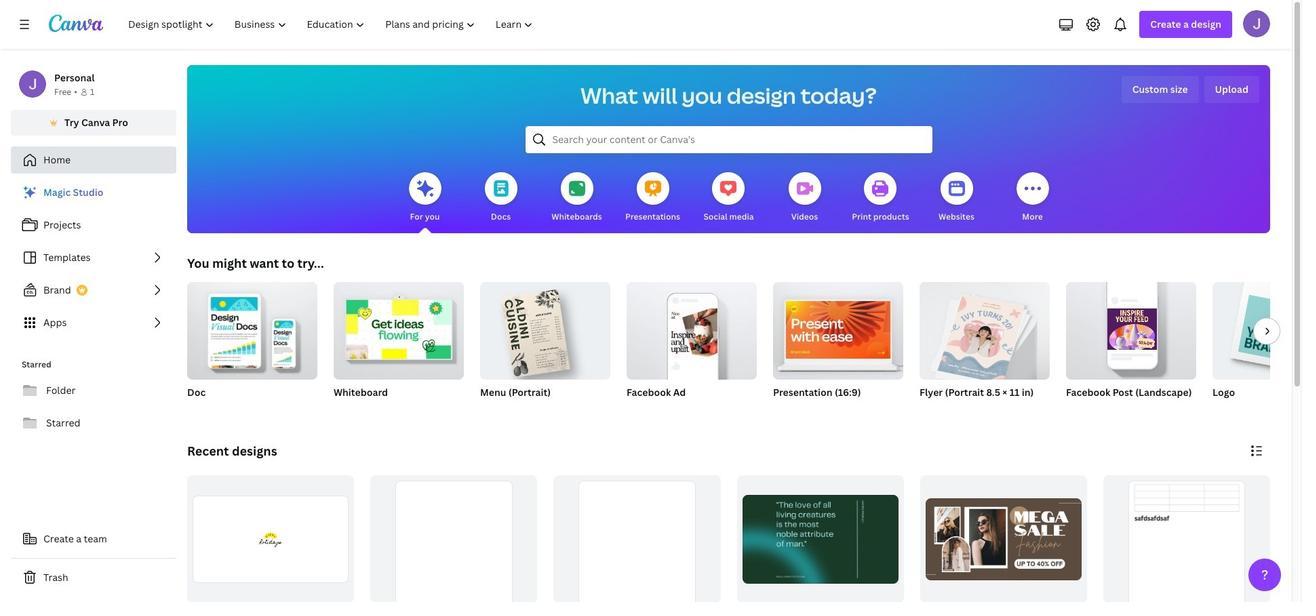 Task type: describe. For each thing, give the bounding box(es) containing it.
top level navigation element
[[119, 11, 545, 38]]

Search search field
[[553, 127, 905, 153]]



Task type: vqa. For each thing, say whether or not it's contained in the screenshot.
search field
yes



Task type: locate. For each thing, give the bounding box(es) containing it.
list
[[11, 179, 176, 336]]

None search field
[[525, 126, 932, 153]]

group
[[187, 277, 318, 417], [187, 277, 318, 380], [334, 277, 464, 417], [334, 277, 464, 380], [480, 277, 611, 417], [480, 277, 611, 380], [920, 277, 1050, 417], [920, 277, 1050, 384], [1066, 277, 1197, 417], [1066, 277, 1197, 380], [627, 282, 757, 417], [627, 282, 757, 380], [773, 282, 904, 417], [1213, 282, 1303, 417], [1213, 282, 1303, 380], [187, 476, 354, 602], [371, 476, 538, 602], [920, 476, 1087, 602], [1104, 476, 1271, 602]]

jacob simon image
[[1244, 10, 1271, 37]]



